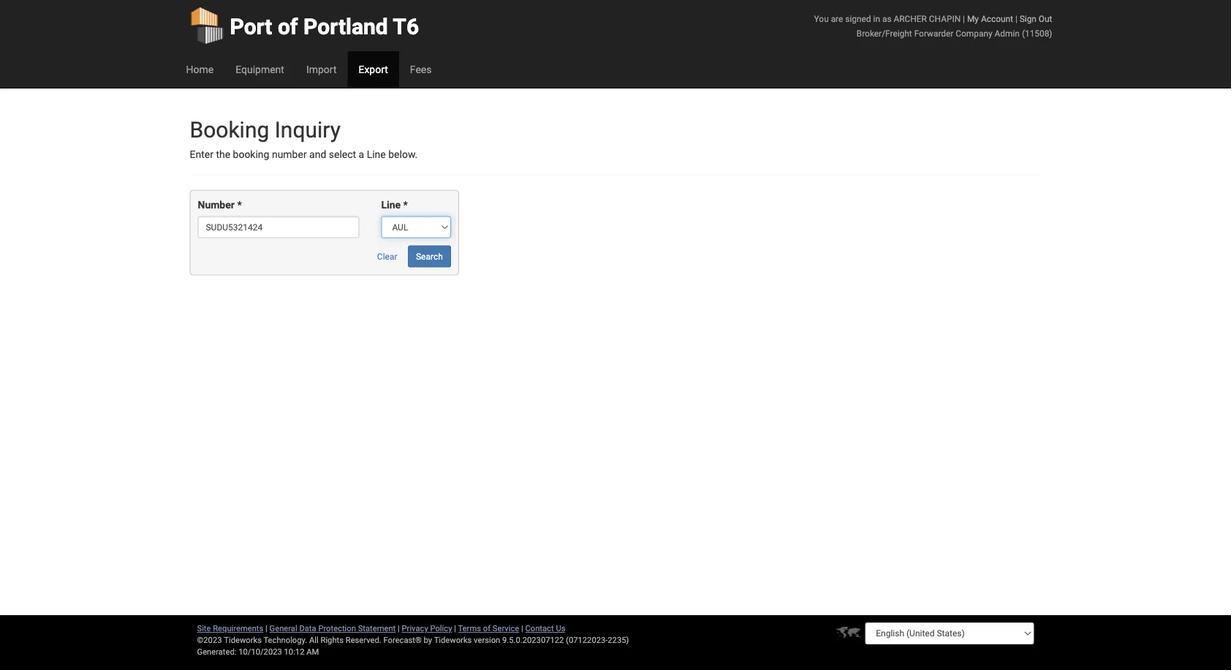 Task type: describe. For each thing, give the bounding box(es) containing it.
10/10/2023
[[239, 647, 282, 656]]

contact us link
[[526, 624, 566, 633]]

number
[[198, 199, 235, 211]]

sign out link
[[1020, 14, 1053, 24]]

port of portland t6 link
[[190, 0, 419, 51]]

privacy
[[402, 624, 428, 633]]

of inside site requirements | general data protection statement | privacy policy | terms of service | contact us ©2023 tideworks technology. all rights reserved. forecast® by tideworks version 9.5.0.202307122 (07122023-2235) generated: 10/10/2023 10:12 am
[[483, 624, 491, 633]]

broker/freight
[[857, 28, 913, 38]]

fees button
[[399, 51, 443, 88]]

protection
[[318, 624, 356, 633]]

admin
[[995, 28, 1020, 38]]

port of portland t6
[[230, 14, 419, 39]]

select
[[329, 148, 356, 161]]

general
[[270, 624, 297, 633]]

clear button
[[369, 245, 406, 267]]

number
[[272, 148, 307, 161]]

port
[[230, 14, 272, 39]]

search button
[[408, 245, 451, 267]]

booking
[[233, 148, 269, 161]]

general data protection statement link
[[270, 624, 396, 633]]

reserved.
[[346, 635, 382, 645]]

generated:
[[197, 647, 237, 656]]

booking inquiry enter the booking number and select a line below.
[[190, 117, 418, 161]]

signed
[[846, 14, 872, 24]]

you
[[815, 14, 829, 24]]

fees
[[410, 63, 432, 75]]

forwarder
[[915, 28, 954, 38]]

number *
[[198, 199, 242, 211]]

my account link
[[968, 14, 1014, 24]]

(11508)
[[1022, 28, 1053, 38]]

requirements
[[213, 624, 264, 633]]

service
[[493, 624, 519, 633]]

privacy policy link
[[402, 624, 452, 633]]

export
[[359, 63, 388, 75]]

| up forecast®
[[398, 624, 400, 633]]

my
[[968, 14, 979, 24]]

search
[[416, 251, 443, 261]]

company
[[956, 28, 993, 38]]

site requirements | general data protection statement | privacy policy | terms of service | contact us ©2023 tideworks technology. all rights reserved. forecast® by tideworks version 9.5.0.202307122 (07122023-2235) generated: 10/10/2023 10:12 am
[[197, 624, 629, 656]]

below.
[[389, 148, 418, 161]]

terms
[[458, 624, 481, 633]]

9.5.0.202307122
[[503, 635, 564, 645]]

a
[[359, 148, 364, 161]]

| up '9.5.0.202307122'
[[522, 624, 524, 633]]

technology.
[[264, 635, 307, 645]]

of inside port of portland t6 "link"
[[278, 14, 298, 39]]



Task type: vqa. For each thing, say whether or not it's contained in the screenshot.
contact
yes



Task type: locate. For each thing, give the bounding box(es) containing it.
©2023 tideworks
[[197, 635, 262, 645]]

and
[[309, 148, 326, 161]]

statement
[[358, 624, 396, 633]]

0 vertical spatial of
[[278, 14, 298, 39]]

the
[[216, 148, 230, 161]]

equipment
[[236, 63, 284, 75]]

(07122023-
[[566, 635, 608, 645]]

1 * from the left
[[237, 199, 242, 211]]

0 horizontal spatial *
[[237, 199, 242, 211]]

as
[[883, 14, 892, 24]]

home
[[186, 63, 214, 75]]

chapin
[[930, 14, 961, 24]]

import
[[306, 63, 337, 75]]

all
[[309, 635, 319, 645]]

* for number *
[[237, 199, 242, 211]]

tideworks
[[434, 635, 472, 645]]

home button
[[175, 51, 225, 88]]

enter
[[190, 148, 214, 161]]

rights
[[321, 635, 344, 645]]

sign
[[1020, 14, 1037, 24]]

0 vertical spatial line
[[367, 148, 386, 161]]

you are signed in as archer chapin | my account | sign out broker/freight forwarder company admin (11508)
[[815, 14, 1053, 38]]

forecast®
[[384, 635, 422, 645]]

Number * text field
[[198, 216, 359, 238]]

|
[[963, 14, 966, 24], [1016, 14, 1018, 24], [266, 624, 268, 633], [398, 624, 400, 633], [454, 624, 456, 633], [522, 624, 524, 633]]

*
[[237, 199, 242, 211], [403, 199, 408, 211]]

of up version
[[483, 624, 491, 633]]

line inside booking inquiry enter the booking number and select a line below.
[[367, 148, 386, 161]]

equipment button
[[225, 51, 295, 88]]

site requirements link
[[197, 624, 264, 633]]

data
[[299, 624, 316, 633]]

export button
[[348, 51, 399, 88]]

1 vertical spatial line
[[381, 199, 401, 211]]

clear
[[377, 251, 398, 261]]

are
[[831, 14, 844, 24]]

account
[[982, 14, 1014, 24]]

2235)
[[608, 635, 629, 645]]

2 * from the left
[[403, 199, 408, 211]]

1 horizontal spatial of
[[483, 624, 491, 633]]

site
[[197, 624, 211, 633]]

10:12
[[284, 647, 305, 656]]

1 vertical spatial of
[[483, 624, 491, 633]]

| left general
[[266, 624, 268, 633]]

portland
[[304, 14, 388, 39]]

line
[[367, 148, 386, 161], [381, 199, 401, 211]]

line up 'clear' button
[[381, 199, 401, 211]]

in
[[874, 14, 881, 24]]

* right number
[[237, 199, 242, 211]]

* for line *
[[403, 199, 408, 211]]

import button
[[295, 51, 348, 88]]

by
[[424, 635, 432, 645]]

0 horizontal spatial of
[[278, 14, 298, 39]]

line right a
[[367, 148, 386, 161]]

contact
[[526, 624, 554, 633]]

t6
[[393, 14, 419, 39]]

line *
[[381, 199, 408, 211]]

of
[[278, 14, 298, 39], [483, 624, 491, 633]]

out
[[1039, 14, 1053, 24]]

archer
[[894, 14, 927, 24]]

policy
[[430, 624, 452, 633]]

inquiry
[[275, 117, 341, 143]]

of right port
[[278, 14, 298, 39]]

booking
[[190, 117, 269, 143]]

am
[[307, 647, 319, 656]]

1 horizontal spatial *
[[403, 199, 408, 211]]

| left sign
[[1016, 14, 1018, 24]]

version
[[474, 635, 501, 645]]

* down below.
[[403, 199, 408, 211]]

us
[[556, 624, 566, 633]]

| left my
[[963, 14, 966, 24]]

| up tideworks
[[454, 624, 456, 633]]

terms of service link
[[458, 624, 519, 633]]



